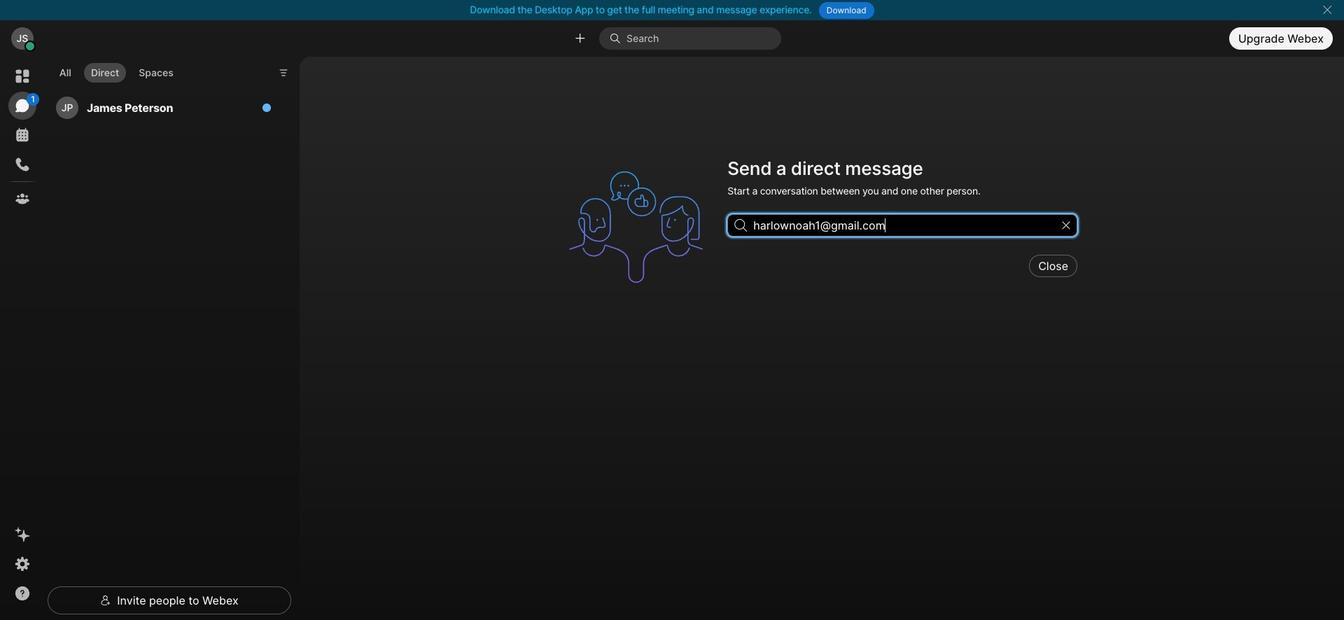 Task type: describe. For each thing, give the bounding box(es) containing it.
new messages image
[[262, 103, 272, 113]]

search_18 image
[[735, 219, 747, 232]]

james peterson, new messages list item
[[50, 90, 280, 125]]

cancel_16 image
[[1322, 4, 1333, 15]]

webex tab list
[[8, 62, 39, 213]]



Task type: vqa. For each thing, say whether or not it's contained in the screenshot.
search_18 image
yes



Task type: locate. For each thing, give the bounding box(es) containing it.
navigation
[[0, 57, 45, 620]]

Add people by name or email text field
[[728, 215, 1078, 237]]

start a conversation between you and one other person. image
[[562, 153, 719, 301]]

tab list
[[49, 55, 184, 87]]



